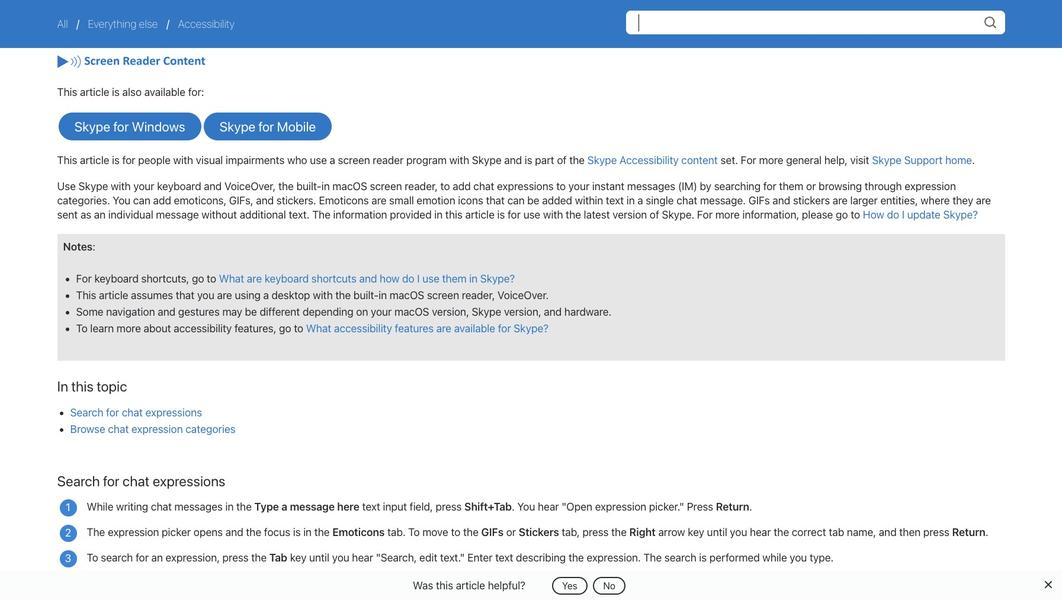 Task type: locate. For each thing, give the bounding box(es) containing it.
1 horizontal spatial your
[[371, 306, 392, 318]]

browse
[[70, 423, 105, 436]]

as
[[81, 209, 91, 221]]

be inside use skype with your keyboard and voiceover, the built-in macos screen reader, to add chat expressions to your instant messages (im) by searching for them or browsing through expression categories. you can add emoticons, gifs, and stickers. emoticons are small emotion icons that can be added within text in a single chat message. gifs and stickers are larger entities, where they are sent as an individual message without additional text. the information provided in this article is for use with the latest version of skype. for more information, please go to
[[528, 195, 540, 207]]

0 horizontal spatial go
[[192, 273, 204, 285]]

a inside for keyboard shortcuts, go to what are keyboard shortcuts and how do i use them in skype? this article assumes that you are using a desktop with the built-in macos screen reader, voiceover. some navigation and gestures may be different depending on your macos version, skype version, and hardware. to learn more about accessibility features, go to what accessibility features are available for skype?
[[263, 289, 269, 302]]

1 vertical spatial hear
[[750, 527, 772, 539]]

0 vertical spatial reader,
[[405, 180, 438, 193]]

0 horizontal spatial your
[[133, 180, 154, 193]]

use for use skype with your keyboard and voiceover, the built-in macos screen reader, to add chat expressions to your instant messages (im) by searching for them or browsing through expression categories. you can add emoticons, gifs, and stickers. emoticons are small emotion icons that can be added within text in a single chat message. gifs and stickers are larger entities, where they are sent as an individual message without additional text. the information provided in this article is for use with the latest version of skype. for more information, please go to
[[57, 180, 76, 193]]

and up about
[[158, 306, 176, 318]]

the up "control+option ) along with the right or left arrow keys, and then press"
[[569, 552, 584, 564]]

i inside for keyboard shortcuts, go to what are keyboard shortcuts and how do i use them in skype? this article assumes that you are using a desktop with the built-in macos screen reader, voiceover. some navigation and gestures may be different depending on your macos version, skype version, and hardware. to learn more about accessibility features, go to what accessibility features are available for skype?
[[417, 273, 420, 285]]

is left part
[[525, 154, 533, 167]]

1 horizontal spatial you
[[518, 501, 536, 513]]

with up depending
[[313, 289, 333, 302]]

an inside use skype with your keyboard and voiceover, the built-in macos screen reader, to add chat expressions to your instant messages (im) by searching for them or browsing through expression categories. you can add emoticons, gifs, and stickers. emoticons are small emotion icons that can be added within text in a single chat message. gifs and stickers are larger entities, where they are sent as an individual message without additional text. the information provided in this article is for use with the latest version of skype. for more information, please go to
[[94, 209, 106, 221]]

this for was this article helpful?
[[436, 579, 453, 592]]

picker."
[[650, 501, 685, 513]]

skype for windows link
[[58, 113, 201, 140]]

hear left "search,
[[352, 552, 373, 564]]

with right the program
[[450, 154, 470, 167]]

use
[[57, 10, 103, 42], [57, 180, 76, 193]]

is left the also in the top of the page
[[112, 86, 120, 98]]

and down voiceover.
[[544, 306, 562, 318]]

2 vertical spatial go
[[279, 323, 291, 335]]

a right who
[[330, 154, 335, 167]]

0 vertical spatial skype?
[[944, 209, 979, 221]]

you inside for keyboard shortcuts, go to what are keyboard shortcuts and how do i use them in skype? this article assumes that you are using a desktop with the built-in macos screen reader, voiceover. some navigation and gestures may be different depending on your macos version, skype version, and hardware. to learn more about accessibility features, go to what accessibility features are available for skype?
[[197, 289, 215, 302]]

for:
[[188, 86, 204, 98]]

message down emoticons,
[[156, 209, 199, 221]]

2 horizontal spatial use
[[524, 209, 541, 221]]

0 horizontal spatial version,
[[432, 306, 469, 318]]

what up using
[[219, 273, 244, 285]]

update
[[908, 209, 941, 221]]

reader, inside use skype with your keyboard and voiceover, the built-in macos screen reader, to add chat expressions to your instant messages (im) by searching for them or browsing through expression categories. you can add emoticons, gifs, and stickers. emoticons are small emotion icons that can be added within text in a single chat message. gifs and stickers are larger entities, where they are sent as an individual message without additional text. the information provided in this article is for use with the latest version of skype. for more information, please go to
[[405, 180, 438, 193]]

0 horizontal spatial more
[[117, 323, 141, 335]]

2 horizontal spatial keyboard
[[265, 273, 309, 285]]

1 horizontal spatial arrow
[[659, 527, 686, 539]]

1 horizontal spatial available
[[454, 323, 496, 335]]

1 vertical spatial of
[[650, 209, 660, 221]]

type.
[[810, 552, 834, 564]]

0 horizontal spatial them
[[442, 273, 467, 285]]

are left the small
[[372, 195, 387, 207]]

expression,
[[166, 552, 220, 564]]

are up may
[[217, 289, 232, 302]]

that
[[486, 195, 505, 207], [176, 289, 195, 302]]

0 vertical spatial reader
[[212, 10, 286, 42]]

keyboard up the navigation
[[94, 273, 139, 285]]

built- inside for keyboard shortcuts, go to what are keyboard shortcuts and how do i use them in skype? this article assumes that you are using a desktop with the built-in macos screen reader, voiceover. some navigation and gestures may be different depending on your macos version, skype version, and hardware. to learn more about accessibility features, go to what accessibility features are available for skype?
[[354, 289, 379, 302]]

for keyboard shortcuts, go to what are keyboard shortcuts and how do i use them in skype? this article assumes that you are using a desktop with the built-in macos screen reader, voiceover. some navigation and gestures may be different depending on your macos version, skype version, and hardware. to learn more about accessibility features, go to what accessibility features are available for skype?
[[76, 273, 612, 335]]

built- inside use skype with your keyboard and voiceover, the built-in macos screen reader, to add chat expressions to your instant messages (im) by searching for them or browsing through expression categories. you can add emoticons, gifs, and stickers. emoticons are small emotion icons that can be added within text in a single chat message. gifs and stickers are larger entities, where they are sent as an individual message without additional text. the information provided in this article is for use with the latest version of skype. for more information, please go to
[[297, 180, 322, 193]]

of down single
[[650, 209, 660, 221]]

available
[[144, 86, 186, 98], [454, 323, 496, 335]]

1 horizontal spatial reader
[[373, 154, 404, 167]]

this
[[446, 209, 463, 221], [71, 378, 94, 395], [436, 579, 453, 592]]

0 vertical spatial until
[[708, 527, 728, 539]]

accessibility right the 'else'
[[178, 18, 235, 30]]

1 vertical spatial skype?
[[481, 273, 515, 285]]

everything else
[[88, 18, 158, 30]]

1 search from the left
[[101, 552, 133, 564]]

0 vertical spatial them
[[780, 180, 804, 193]]

voiceover.
[[498, 289, 549, 302]]

stickers
[[519, 527, 559, 539]]

2 vertical spatial this
[[76, 289, 96, 302]]

1 vertical spatial text
[[362, 501, 380, 513]]

you inside use skype with your keyboard and voiceover, the built-in macos screen reader, to add chat expressions to your instant messages (im) by searching for them or browsing through expression categories. you can add emoticons, gifs, and stickers. emoticons are small emotion icons that can be added within text in a single chat message. gifs and stickers are larger entities, where they are sent as an individual message without additional text. the information provided in this article is for use with the latest version of skype. for more information, please go to
[[113, 195, 131, 207]]

tab
[[829, 527, 845, 539]]

reader, inside for keyboard shortcuts, go to what are keyboard shortcuts and how do i use them in skype? this article assumes that you are using a desktop with the built-in macos screen reader, voiceover. some navigation and gestures may be different depending on your macos version, skype version, and hardware. to learn more about accessibility features, go to what accessibility features are available for skype?
[[462, 289, 495, 302]]

emoticons up information
[[319, 195, 369, 207]]

additional
[[240, 209, 286, 221]]

with down added
[[544, 209, 563, 221]]

content
[[682, 154, 718, 167]]

a up version
[[638, 195, 644, 207]]

no button
[[594, 577, 626, 595]]

messages
[[628, 180, 676, 193], [175, 501, 223, 513]]

article down enter
[[456, 579, 486, 592]]

0 vertical spatial accessibility
[[178, 18, 235, 30]]

what
[[219, 273, 244, 285], [306, 323, 332, 335]]

1 vertical spatial right
[[560, 577, 586, 590]]

macos up features
[[395, 306, 429, 318]]

the up keys, on the bottom right
[[644, 552, 662, 564]]

1 horizontal spatial right
[[630, 527, 656, 539]]

go inside use skype with your keyboard and voiceover, the built-in macos screen reader, to add chat expressions to your instant messages (im) by searching for them or browsing through expression categories. you can add emoticons, gifs, and stickers. emoticons are small emotion icons that can be added within text in a single chat message. gifs and stickers are larger entities, where they are sent as an individual message without additional text. the information provided in this article is for use with the latest version of skype. for more information, please go to
[[836, 209, 849, 221]]

to
[[292, 10, 315, 42], [441, 180, 450, 193], [557, 180, 566, 193], [851, 209, 861, 221], [207, 273, 216, 285], [294, 323, 304, 335], [451, 527, 461, 539]]

information
[[333, 209, 387, 221]]

can down this article is for people with visual impairments who use a screen reader program with skype and is part of the skype accessibility content set. for more general help, visit skype support home .
[[508, 195, 525, 207]]

2 horizontal spatial text
[[606, 195, 624, 207]]

skype support home link
[[873, 154, 973, 167]]

an
[[94, 209, 106, 221], [151, 552, 163, 564]]

expression inside search for chat expressions browse chat expression categories
[[132, 423, 183, 436]]

this for this article is for people with visual impairments who use a screen reader program with skype and is part of the skype accessibility content set. for more general help, visit skype support home .
[[57, 154, 77, 167]]

search up keys, on the bottom right
[[665, 552, 697, 564]]

1 vertical spatial this
[[57, 154, 77, 167]]

hear
[[538, 501, 559, 513], [750, 527, 772, 539], [352, 552, 373, 564]]

macos down "how"
[[390, 289, 425, 302]]

screen up what accessibility features are available for skype? link
[[427, 289, 459, 302]]

search for search for chat expressions
[[57, 473, 100, 490]]

a inside use skype with your keyboard and voiceover, the built-in macos screen reader, to add chat expressions to your instant messages (im) by searching for them or browsing through expression categories. you can add emoticons, gifs, and stickers. emoticons are small emotion icons that can be added within text in a single chat message. gifs and stickers are larger entities, where they are sent as an individual message without additional text. the information provided in this article is for use with the latest version of skype. for more information, please go to
[[638, 195, 644, 207]]

1 horizontal spatial for
[[698, 209, 713, 221]]

also
[[122, 86, 142, 98]]

correct
[[792, 527, 827, 539]]

emoticons
[[319, 195, 369, 207], [333, 527, 385, 539]]

2 vertical spatial hear
[[352, 552, 373, 564]]

search
[[70, 407, 103, 419], [57, 473, 100, 490]]

1 vertical spatial that
[[176, 289, 195, 302]]

emoticons down here
[[333, 527, 385, 539]]

until
[[708, 527, 728, 539], [309, 552, 330, 564]]

0 vertical spatial go
[[836, 209, 849, 221]]

through
[[865, 180, 903, 193]]

then right name,
[[900, 527, 921, 539]]

0 vertical spatial be
[[528, 195, 540, 207]]

be left added
[[528, 195, 540, 207]]

text
[[606, 195, 624, 207], [362, 501, 380, 513], [496, 552, 514, 564]]

press
[[687, 501, 714, 513]]

1 vertical spatial use
[[57, 180, 76, 193]]

for inside search for chat expressions browse chat expression categories
[[106, 407, 119, 419]]

1 can from the left
[[133, 195, 150, 207]]

right down picker."
[[630, 527, 656, 539]]

arrow right left
[[624, 577, 651, 590]]

skype for mobile link
[[204, 113, 332, 140]]

search down writing
[[101, 552, 133, 564]]

and right the opens
[[226, 527, 243, 539]]

article up the navigation
[[99, 289, 128, 302]]

search for search for chat expressions browse chat expression categories
[[70, 407, 103, 419]]

1 vertical spatial this
[[71, 378, 94, 395]]

where
[[921, 195, 951, 207]]

for left people
[[122, 154, 136, 167]]

press
[[436, 501, 462, 513], [583, 527, 609, 539], [924, 527, 950, 539], [223, 552, 249, 564], [725, 577, 751, 590]]

1 horizontal spatial messages
[[628, 180, 676, 193]]

1 version, from the left
[[432, 306, 469, 318]]

expression up where
[[905, 180, 957, 193]]

with left visual
[[173, 154, 193, 167]]

for down voiceover.
[[498, 323, 511, 335]]

1 horizontal spatial of
[[650, 209, 660, 221]]

)
[[484, 577, 488, 590]]

0 horizontal spatial do
[[402, 273, 415, 285]]

or
[[807, 180, 817, 193], [507, 527, 516, 539], [589, 577, 599, 590]]

1 horizontal spatial what
[[306, 323, 332, 335]]

0 vertical spatial right
[[630, 527, 656, 539]]

to down while
[[87, 552, 98, 564]]

with inside for keyboard shortcuts, go to what are keyboard shortcuts and how do i use them in skype? this article assumes that you are using a desktop with the built-in macos screen reader, voiceover. some navigation and gestures may be different depending on your macos version, skype version, and hardware. to learn more about accessibility features, go to what accessibility features are available for skype?
[[313, 289, 333, 302]]

0 horizontal spatial can
[[133, 195, 150, 207]]

do
[[888, 209, 900, 221], [402, 273, 415, 285]]

2 use from the top
[[57, 180, 76, 193]]

windows
[[132, 118, 185, 134]]

more inside use skype with your keyboard and voiceover, the built-in macos screen reader, to add chat expressions to your instant messages (im) by searching for them or browsing through expression categories. you can add emoticons, gifs, and stickers. emoticons are small emotion icons that can be added within text in a single chat message. gifs and stickers are larger entities, where they are sent as an individual message without additional text. the information provided in this article is for use with the latest version of skype. for more information, please go to
[[716, 209, 740, 221]]

or left stickers
[[507, 527, 516, 539]]

add
[[321, 10, 365, 42], [453, 180, 471, 193], [153, 195, 171, 207]]

text right here
[[362, 501, 380, 513]]

more down message.
[[716, 209, 740, 221]]

performed
[[710, 552, 760, 564]]

skype accessibility content link
[[588, 154, 718, 167]]

right left no
[[560, 577, 586, 590]]

the down while
[[87, 527, 105, 539]]

for inside for keyboard shortcuts, go to what are keyboard shortcuts and how do i use them in skype? this article assumes that you are using a desktop with the built-in macos screen reader, voiceover. some navigation and gestures may be different depending on your macos version, skype version, and hardware. to learn more about accessibility features, go to what accessibility features are available for skype?
[[498, 323, 511, 335]]

go right shortcuts,
[[192, 273, 204, 285]]

0 horizontal spatial until
[[309, 552, 330, 564]]

an right as at left top
[[94, 209, 106, 221]]

1 vertical spatial key
[[290, 552, 307, 564]]

of inside use skype with your keyboard and voiceover, the built-in macos screen reader, to add chat expressions to your instant messages (im) by searching for them or browsing through expression categories. you can add emoticons, gifs, and stickers. emoticons are small emotion icons that can be added within text in a single chat message. gifs and stickers are larger entities, where they are sent as an individual message without additional text. the information provided in this article is for use with the latest version of skype. for more information, please go to
[[650, 209, 660, 221]]

screen reader content icon image
[[57, 55, 205, 70]]

hear up stickers
[[538, 501, 559, 513]]

and left part
[[505, 154, 522, 167]]

built-
[[297, 180, 322, 193], [354, 289, 379, 302]]

to down some
[[76, 323, 88, 335]]

about
[[144, 323, 171, 335]]

keyboard up emoticons,
[[157, 180, 201, 193]]

1 horizontal spatial them
[[780, 180, 804, 193]]

you up gestures
[[197, 289, 215, 302]]

for down this article is also available for:
[[113, 118, 129, 134]]

0 vertical spatial arrow
[[659, 527, 686, 539]]

1 horizontal spatial use
[[423, 273, 440, 285]]

this right in
[[71, 378, 94, 395]]

2 horizontal spatial more
[[760, 154, 784, 167]]

the up the "while"
[[774, 527, 790, 539]]

2 horizontal spatial add
[[453, 180, 471, 193]]

1 vertical spatial built-
[[354, 289, 379, 302]]

0 horizontal spatial built-
[[297, 180, 322, 193]]

mac
[[713, 10, 763, 42]]

skype?
[[944, 209, 979, 221], [481, 273, 515, 285], [514, 323, 549, 335]]

skype inside use skype with your keyboard and voiceover, the built-in macos screen reader, to add chat expressions to your instant messages (im) by searching for them or browsing through expression categories. you can add emoticons, gifs, and stickers. emoticons are small emotion icons that can be added within text in a single chat message. gifs and stickers are larger entities, where they are sent as an individual message without additional text. the information provided in this article is for use with the latest version of skype. for more information, please go to
[[79, 180, 108, 193]]

hardware.
[[565, 306, 612, 318]]

browsing
[[819, 180, 863, 193]]

1 horizontal spatial an
[[151, 552, 163, 564]]

arrow
[[659, 527, 686, 539], [624, 577, 651, 590]]

0 vertical spatial what
[[219, 273, 244, 285]]

built- down what are keyboard shortcuts and how do i use them in skype? link
[[354, 289, 379, 302]]

macos up information
[[333, 180, 367, 193]]

1 horizontal spatial can
[[508, 195, 525, 207]]

None text field
[[626, 11, 1006, 34]]

1 accessibility from the left
[[174, 323, 232, 335]]

use inside use skype with your keyboard and voiceover, the built-in macos screen reader, to add chat expressions to your instant messages (im) by searching for them or browsing through expression categories. you can add emoticons, gifs, and stickers. emoticons are small emotion icons that can be added within text in a single chat message. gifs and stickers are larger entities, where they are sent as an individual message without additional text. the information provided in this article is for use with the latest version of skype. for more information, please go to
[[57, 180, 76, 193]]

message left here
[[290, 501, 335, 513]]

left
[[601, 577, 621, 590]]

1 horizontal spatial version,
[[504, 306, 542, 318]]

you up the expression picker opens and the focus is in the emoticons tab. to move to the gifs or stickers tab, press the right arrow key until you hear the correct tab name, and then press return .
[[518, 501, 536, 513]]

0 horizontal spatial what
[[219, 273, 244, 285]]

1 vertical spatial search
[[57, 473, 100, 490]]

(im)
[[679, 180, 698, 193]]

1 use from the top
[[57, 10, 103, 42]]

yes
[[563, 581, 578, 591]]

1 vertical spatial or
[[507, 527, 516, 539]]

0 vertical spatial of
[[557, 154, 567, 167]]

until down press
[[708, 527, 728, 539]]

2 vertical spatial for
[[76, 273, 92, 285]]

search inside search for chat expressions browse chat expression categories
[[70, 407, 103, 419]]

0 horizontal spatial use
[[310, 154, 327, 167]]

screen up screen reader content icon
[[129, 10, 206, 42]]

expressions
[[428, 10, 566, 42], [497, 180, 554, 193], [146, 407, 202, 419], [153, 473, 226, 490]]

0 vertical spatial built-
[[297, 180, 322, 193]]

1 horizontal spatial accessibility
[[334, 323, 392, 335]]

0 vertical spatial macos
[[333, 180, 367, 193]]

1 vertical spatial go
[[192, 273, 204, 285]]

expression down the search for chat expressions link
[[132, 423, 183, 436]]

with
[[173, 154, 193, 167], [450, 154, 470, 167], [111, 180, 131, 193], [544, 209, 563, 221], [313, 289, 333, 302], [519, 577, 539, 590]]

reader, up emotion
[[405, 180, 438, 193]]

0 vertical spatial this
[[446, 209, 463, 221]]

accessibility
[[178, 18, 235, 30], [620, 154, 679, 167]]

this inside use skype with your keyboard and voiceover, the built-in macos screen reader, to add chat expressions to your instant messages (im) by searching for them or browsing through expression categories. you can add emoticons, gifs, and stickers. emoticons are small emotion icons that can be added within text in a single chat message. gifs and stickers are larger entities, where they are sent as an individual message without additional text. the information provided in this article is for use with the latest version of skype. for more information, please go to
[[446, 209, 463, 221]]

while
[[87, 501, 113, 513]]

0 vertical spatial use
[[310, 154, 327, 167]]

a right using
[[263, 289, 269, 302]]

1 horizontal spatial add
[[321, 10, 365, 42]]

that inside use skype with your keyboard and voiceover, the built-in macos screen reader, to add chat expressions to your instant messages (im) by searching for them or browsing through expression categories. you can add emoticons, gifs, and stickers. emoticons are small emotion icons that can be added within text in a single chat message. gifs and stickers are larger entities, where they are sent as an individual message without additional text. the information provided in this article is for use with the latest version of skype. for more information, please go to
[[486, 195, 505, 207]]

article down icons on the left top
[[466, 209, 495, 221]]

1 vertical spatial reader,
[[462, 289, 495, 302]]

skype? down they
[[944, 209, 979, 221]]

them up the stickers
[[780, 180, 804, 193]]

0 horizontal spatial text
[[362, 501, 380, 513]]

to right tab.
[[409, 527, 420, 539]]

0 horizontal spatial accessibility
[[178, 18, 235, 30]]

hear up the "while"
[[750, 527, 772, 539]]

the down within
[[566, 209, 582, 221]]

0 horizontal spatial the
[[87, 527, 105, 539]]

2 vertical spatial text
[[496, 552, 514, 564]]

2 accessibility from the left
[[334, 323, 392, 335]]

describing
[[516, 552, 566, 564]]

what accessibility features are available for skype? link
[[306, 323, 549, 335]]

0 vertical spatial do
[[888, 209, 900, 221]]

expression
[[905, 180, 957, 193], [132, 423, 183, 436], [595, 501, 647, 513], [108, 527, 159, 539]]

version, down voiceover.
[[504, 306, 542, 318]]

text inside use skype with your keyboard and voiceover, the built-in macos screen reader, to add chat expressions to your instant messages (im) by searching for them or browsing through expression categories. you can add emoticons, gifs, and stickers. emoticons are small emotion icons that can be added within text in a single chat message. gifs and stickers are larger entities, where they are sent as an individual message without additional text. the information provided in this article is for use with the latest version of skype. for more information, please go to
[[606, 195, 624, 207]]

1 horizontal spatial gifs
[[749, 195, 770, 207]]

are up using
[[247, 273, 262, 285]]

0 vertical spatial i
[[903, 209, 905, 221]]

expressions inside search for chat expressions browse chat expression categories
[[146, 407, 202, 419]]

visit
[[851, 154, 870, 167]]

expression.
[[587, 552, 641, 564]]

can
[[133, 195, 150, 207], [508, 195, 525, 207]]

0 vertical spatial messages
[[628, 180, 676, 193]]

expression inside use skype with your keyboard and voiceover, the built-in macos screen reader, to add chat expressions to your instant messages (im) by searching for them or browsing through expression categories. you can add emoticons, gifs, and stickers. emoticons are small emotion icons that can be added within text in a single chat message. gifs and stickers are larger entities, where they are sent as an individual message without additional text. the information provided in this article is for use with the latest version of skype. for more information, please go to
[[905, 180, 957, 193]]

available inside for keyboard shortcuts, go to what are keyboard shortcuts and how do i use them in skype? this article assumes that you are using a desktop with the built-in macos screen reader, voiceover. some navigation and gestures may be different depending on your macos version, skype version, and hardware. to learn more about accessibility features, go to what accessibility features are available for skype?
[[454, 323, 496, 335]]

dismiss the survey image
[[1044, 580, 1053, 590]]

0 vertical spatial key
[[688, 527, 705, 539]]

voiceover,
[[225, 180, 276, 193]]

support
[[905, 154, 943, 167]]

the inside for keyboard shortcuts, go to what are keyboard shortcuts and how do i use them in skype? this article assumes that you are using a desktop with the built-in macos screen reader, voiceover. some navigation and gestures may be different depending on your macos version, skype version, and hardware. to learn more about accessibility features, go to what accessibility features are available for skype?
[[336, 289, 351, 302]]

use for use a screen reader to add chat expressions in skype for mac
[[57, 10, 103, 42]]

and up information,
[[773, 195, 791, 207]]

until right tab
[[309, 552, 330, 564]]

for
[[676, 10, 707, 42], [113, 118, 129, 134], [259, 118, 274, 134], [122, 154, 136, 167], [764, 180, 777, 193], [508, 209, 521, 221], [498, 323, 511, 335], [106, 407, 119, 419], [103, 473, 119, 490], [136, 552, 149, 564]]

messages up the opens
[[175, 501, 223, 513]]

gifs inside use skype with your keyboard and voiceover, the built-in macos screen reader, to add chat expressions to your instant messages (im) by searching for them or browsing through expression categories. you can add emoticons, gifs, and stickers. emoticons are small emotion icons that can be added within text in a single chat message. gifs and stickers are larger entities, where they are sent as an individual message without additional text. the information provided in this article is for use with the latest version of skype. for more information, please go to
[[749, 195, 770, 207]]

2 horizontal spatial go
[[836, 209, 849, 221]]

i right "how"
[[417, 273, 420, 285]]

emoticons inside use skype with your keyboard and voiceover, the built-in macos screen reader, to add chat expressions to your instant messages (im) by searching for them or browsing through expression categories. you can add emoticons, gifs, and stickers. emoticons are small emotion icons that can be added within text in a single chat message. gifs and stickers are larger entities, where they are sent as an individual message without additional text. the information provided in this article is for use with the latest version of skype. for more information, please go to
[[319, 195, 369, 207]]

skype? up voiceover.
[[481, 273, 515, 285]]

1 horizontal spatial that
[[486, 195, 505, 207]]

do inside for keyboard shortcuts, go to what are keyboard shortcuts and how do i use them in skype? this article assumes that you are using a desktop with the built-in macos screen reader, voiceover. some navigation and gestures may be different depending on your macos version, skype version, and hardware. to learn more about accessibility features, go to what accessibility features are available for skype?
[[402, 273, 415, 285]]

everything
[[88, 18, 137, 30]]

0 vertical spatial gifs
[[749, 195, 770, 207]]

0 vertical spatial or
[[807, 180, 817, 193]]

your right "on"
[[371, 306, 392, 318]]



Task type: describe. For each thing, give the bounding box(es) containing it.
home
[[946, 154, 973, 167]]

2 search from the left
[[665, 552, 697, 564]]

2 vertical spatial to
[[87, 552, 98, 564]]

1 horizontal spatial do
[[888, 209, 900, 221]]

them inside for keyboard shortcuts, go to what are keyboard shortcuts and how do i use them in skype? this article assumes that you are using a desktop with the built-in macos screen reader, voiceover. some navigation and gestures may be different depending on your macos version, skype version, and hardware. to learn more about accessibility features, go to what accessibility features are available for skype?
[[442, 273, 467, 285]]

expression down writing
[[108, 527, 159, 539]]

impairments
[[226, 154, 285, 167]]

2 vertical spatial or
[[589, 577, 599, 590]]

to inside for keyboard shortcuts, go to what are keyboard shortcuts and how do i use them in skype? this article assumes that you are using a desktop with the built-in macos screen reader, voiceover. some navigation and gestures may be different depending on your macos version, skype version, and hardware. to learn more about accessibility features, go to what accessibility features are available for skype?
[[76, 323, 88, 335]]

skype for windows
[[74, 118, 185, 134]]

to search for an expression, press the tab key until you hear "search, edit text." enter text describing the expression. the search is performed while you type.
[[87, 552, 834, 564]]

how do i update skype?
[[864, 209, 979, 221]]

0 vertical spatial for
[[741, 154, 757, 167]]

categories
[[186, 423, 236, 436]]

is left the performed
[[700, 552, 707, 564]]

with right "along"
[[519, 577, 539, 590]]

on
[[356, 306, 368, 318]]

while
[[763, 552, 788, 564]]

how do i update skype? link
[[864, 209, 979, 221]]

are right features
[[437, 323, 452, 335]]

in
[[57, 378, 68, 395]]

1 horizontal spatial hear
[[538, 501, 559, 513]]

gestures
[[178, 306, 220, 318]]

1 vertical spatial emoticons
[[333, 527, 385, 539]]

you down here
[[332, 552, 350, 564]]

screen inside for keyboard shortcuts, go to what are keyboard shortcuts and how do i use them in skype? this article assumes that you are using a desktop with the built-in macos screen reader, voiceover. some navigation and gestures may be different depending on your macos version, skype version, and hardware. to learn more about accessibility features, go to what accessibility features are available for skype?
[[427, 289, 459, 302]]

skype inside for keyboard shortcuts, go to what are keyboard shortcuts and how do i use them in skype? this article assumes that you are using a desktop with the built-in macos screen reader, voiceover. some navigation and gestures may be different depending on your macos version, skype version, and hardware. to learn more about accessibility features, go to what accessibility features are available for skype?
[[472, 306, 502, 318]]

is inside use skype with your keyboard and voiceover, the built-in macos screen reader, to add chat expressions to your instant messages (im) by searching for them or browsing through expression categories. you can add emoticons, gifs, and stickers. emoticons are small emotion icons that can be added within text in a single chat message. gifs and stickers are larger entities, where they are sent as an individual message without additional text. the information provided in this article is for use with the latest version of skype. for more information, please go to
[[498, 209, 505, 221]]

was
[[413, 579, 434, 592]]

writing
[[116, 501, 148, 513]]

depending
[[303, 306, 354, 318]]

0 vertical spatial more
[[760, 154, 784, 167]]

what are keyboard shortcuts and how do i use them in skype? link
[[219, 273, 515, 285]]

visual
[[196, 154, 223, 167]]

emotion
[[417, 195, 456, 207]]

this for in this topic
[[71, 378, 94, 395]]

the right part
[[570, 154, 585, 167]]

article left the also in the top of the page
[[80, 86, 109, 98]]

without
[[202, 209, 237, 221]]

0 horizontal spatial reader
[[212, 10, 286, 42]]

please
[[802, 209, 834, 221]]

keyboard inside use skype with your keyboard and voiceover, the built-in macos screen reader, to add chat expressions to your instant messages (im) by searching for them or browsing through expression categories. you can add emoticons, gifs, and stickers. emoticons are small emotion icons that can be added within text in a single chat message. gifs and stickers are larger entities, where they are sent as an individual message without additional text. the information provided in this article is for use with the latest version of skype. for more information, please go to
[[157, 180, 201, 193]]

for left mobile
[[259, 118, 274, 134]]

2 horizontal spatial hear
[[750, 527, 772, 539]]

the inside use skype with your keyboard and voiceover, the built-in macos screen reader, to add chat expressions to your instant messages (im) by searching for them or browsing through expression categories. you can add emoticons, gifs, and stickers. emoticons are small emotion icons that can be added within text in a single chat message. gifs and stickers are larger entities, where they are sent as an individual message without additional text. the information provided in this article is for use with the latest version of skype. for more information, please go to
[[312, 209, 331, 221]]

emoticons,
[[174, 195, 227, 207]]

you left type.
[[790, 552, 808, 564]]

features
[[395, 323, 434, 335]]

and left "how"
[[359, 273, 377, 285]]

messages inside use skype with your keyboard and voiceover, the built-in macos screen reader, to add chat expressions to your instant messages (im) by searching for them or browsing through expression categories. you can add emoticons, gifs, and stickers. emoticons are small emotion icons that can be added within text in a single chat message. gifs and stickers are larger entities, where they are sent as an individual message without additional text. the information provided in this article is for use with the latest version of skype. for more information, please go to
[[628, 180, 676, 193]]

0 horizontal spatial add
[[153, 195, 171, 207]]

screen up information
[[338, 154, 370, 167]]

edit
[[420, 552, 438, 564]]

learn
[[90, 323, 114, 335]]

article up 'categories.'
[[80, 154, 109, 167]]

or inside use skype with your keyboard and voiceover, the built-in macos screen reader, to add chat expressions to your instant messages (im) by searching for them or browsing through expression categories. you can add emoticons, gifs, and stickers. emoticons are small emotion icons that can be added within text in a single chat message. gifs and stickers are larger entities, where they are sent as an individual message without additional text. the information provided in this article is for use with the latest version of skype. for more information, please go to
[[807, 180, 817, 193]]

and up emoticons,
[[204, 180, 222, 193]]

use inside use skype with your keyboard and voiceover, the built-in macos screen reader, to add chat expressions to your instant messages (im) by searching for them or browsing through expression categories. you can add emoticons, gifs, and stickers. emoticons are small emotion icons that can be added within text in a single chat message. gifs and stickers are larger entities, where they are sent as an individual message without additional text. the information provided in this article is for use with the latest version of skype. for more information, please go to
[[524, 209, 541, 221]]

2 vertical spatial the
[[644, 552, 662, 564]]

input
[[383, 501, 407, 513]]

be inside for keyboard shortcuts, go to what are keyboard shortcuts and how do i use them in skype? this article assumes that you are using a desktop with the built-in macos screen reader, voiceover. some navigation and gestures may be different depending on your macos version, skype version, and hardware. to learn more about accessibility features, go to what accessibility features are available for skype?
[[245, 306, 257, 318]]

1 vertical spatial gifs
[[482, 527, 504, 539]]

sent
[[57, 209, 78, 221]]

0 horizontal spatial keyboard
[[94, 273, 139, 285]]

for inside for keyboard shortcuts, go to what are keyboard shortcuts and how do i use them in skype? this article assumes that you are using a desktop with the built-in macos screen reader, voiceover. some navigation and gestures may be different depending on your macos version, skype version, and hardware. to learn more about accessibility features, go to what accessibility features are available for skype?
[[76, 273, 92, 285]]

version
[[613, 209, 647, 221]]

are down browsing in the right of the page
[[833, 195, 848, 207]]

this article is also available for:
[[57, 86, 204, 98]]

0 horizontal spatial then
[[701, 577, 722, 590]]

the left tab
[[251, 552, 267, 564]]

1 vertical spatial you
[[518, 501, 536, 513]]

some
[[76, 306, 104, 318]]

2 vertical spatial macos
[[395, 306, 429, 318]]

text."
[[440, 552, 465, 564]]

the up stickers.
[[279, 180, 294, 193]]

how
[[380, 273, 400, 285]]

for left mac
[[676, 10, 707, 42]]

set.
[[721, 154, 739, 167]]

assumes
[[131, 289, 173, 302]]

and right keys, on the bottom right
[[680, 577, 698, 590]]

help,
[[825, 154, 848, 167]]

1 vertical spatial macos
[[390, 289, 425, 302]]

information,
[[743, 209, 800, 221]]

the up "expression."
[[612, 527, 627, 539]]

desktop
[[272, 289, 310, 302]]

macos inside use skype with your keyboard and voiceover, the built-in macos screen reader, to add chat expressions to your instant messages (im) by searching for them or browsing through expression categories. you can add emoticons, gifs, and stickers. emoticons are small emotion icons that can be added within text in a single chat message. gifs and stickers are larger entities, where they are sent as an individual message without additional text. the information provided in this article is for use with the latest version of skype. for more information, please go to
[[333, 180, 367, 193]]

shift+tab
[[465, 501, 512, 513]]

:
[[93, 241, 95, 253]]

2 version, from the left
[[504, 306, 542, 318]]

1 vertical spatial messages
[[175, 501, 223, 513]]

this for this article is also available for:
[[57, 86, 77, 98]]

using
[[235, 289, 261, 302]]

how
[[864, 209, 885, 221]]

along
[[490, 577, 517, 590]]

the right focus at the left bottom of page
[[315, 527, 330, 539]]

stickers.
[[277, 195, 316, 207]]

0 horizontal spatial hear
[[352, 552, 373, 564]]

the up enter
[[464, 527, 479, 539]]

1 vertical spatial to
[[409, 527, 420, 539]]

may
[[223, 306, 242, 318]]

0 vertical spatial add
[[321, 10, 365, 42]]

is right focus at the left bottom of page
[[293, 527, 301, 539]]

message inside use skype with your keyboard and voiceover, the built-in macos screen reader, to add chat expressions to your instant messages (im) by searching for them or browsing through expression categories. you can add emoticons, gifs, and stickers. emoticons are small emotion icons that can be added within text in a single chat message. gifs and stickers are larger entities, where they are sent as an individual message without additional text. the information provided in this article is for use with the latest version of skype. for more information, please go to
[[156, 209, 199, 221]]

0 horizontal spatial key
[[290, 552, 307, 564]]

1 vertical spatial accessibility
[[620, 154, 679, 167]]

for inside use skype with your keyboard and voiceover, the built-in macos screen reader, to add chat expressions to your instant messages (im) by searching for them or browsing through expression categories. you can add emoticons, gifs, and stickers. emoticons are small emotion icons that can be added within text in a single chat message. gifs and stickers are larger entities, where they are sent as an individual message without additional text. the information provided in this article is for use with the latest version of skype. for more information, please go to
[[698, 209, 713, 221]]

all link
[[57, 18, 70, 30]]

1 horizontal spatial i
[[903, 209, 905, 221]]

1 horizontal spatial return
[[953, 527, 986, 539]]

mobile
[[277, 118, 316, 134]]

part
[[535, 154, 555, 167]]

text.
[[289, 209, 310, 221]]

0 horizontal spatial or
[[507, 527, 516, 539]]

instant
[[593, 180, 625, 193]]

single
[[646, 195, 674, 207]]

people
[[138, 154, 171, 167]]

skype for mobile
[[220, 118, 316, 134]]

and right name,
[[879, 527, 897, 539]]

this inside for keyboard shortcuts, go to what are keyboard shortcuts and how do i use them in skype? this article assumes that you are using a desktop with the built-in macos screen reader, voiceover. some navigation and gestures may be different depending on your macos version, skype version, and hardware. to learn more about accessibility features, go to what accessibility features are available for skype?
[[76, 289, 96, 302]]

for up information,
[[764, 180, 777, 193]]

1 horizontal spatial then
[[900, 527, 921, 539]]

else
[[139, 18, 158, 30]]

1 horizontal spatial message
[[290, 501, 335, 513]]

gifs,
[[229, 195, 253, 207]]

skype.
[[662, 209, 695, 221]]

search for chat expressions
[[57, 473, 226, 490]]

use inside for keyboard shortcuts, go to what are keyboard shortcuts and how do i use them in skype? this article assumes that you are using a desktop with the built-in macos screen reader, voiceover. some navigation and gestures may be different depending on your macos version, skype version, and hardware. to learn more about accessibility features, go to what accessibility features are available for skype?
[[423, 273, 440, 285]]

1 horizontal spatial text
[[496, 552, 514, 564]]

2 horizontal spatial your
[[569, 180, 590, 193]]

latest
[[584, 209, 610, 221]]

tab
[[270, 552, 288, 564]]

individual
[[108, 209, 153, 221]]

shortcuts,
[[141, 273, 189, 285]]

features,
[[235, 323, 276, 335]]

you up the performed
[[730, 527, 748, 539]]

different
[[260, 306, 300, 318]]

yes button
[[552, 577, 588, 595]]

stickers
[[794, 195, 831, 207]]

is down skype for windows link at the top left of the page
[[112, 154, 120, 167]]

the left focus at the left bottom of page
[[246, 527, 262, 539]]

1 horizontal spatial key
[[688, 527, 705, 539]]

1 vertical spatial until
[[309, 552, 330, 564]]

the left 'type' at the left of page
[[237, 501, 252, 513]]

control+option ) along with the right or left arrow keys, and then press
[[407, 577, 754, 590]]

1 vertical spatial an
[[151, 552, 163, 564]]

a left the 'else'
[[109, 10, 123, 42]]

1 vertical spatial the
[[87, 527, 105, 539]]

are right they
[[977, 195, 992, 207]]

keys,
[[653, 577, 678, 590]]

0 vertical spatial return
[[716, 501, 750, 513]]

0 horizontal spatial available
[[144, 86, 186, 98]]

article inside use skype with your keyboard and voiceover, the built-in macos screen reader, to add chat expressions to your instant messages (im) by searching for them or browsing through expression categories. you can add emoticons, gifs, and stickers. emoticons are small emotion icons that can be added within text in a single chat message. gifs and stickers are larger entities, where they are sent as an individual message without additional text. the information provided in this article is for use with the latest version of skype. for more information, please go to
[[466, 209, 495, 221]]

1 vertical spatial what
[[306, 323, 332, 335]]

was this article helpful?
[[413, 579, 526, 592]]

message.
[[701, 195, 746, 207]]

expression right "open
[[595, 501, 647, 513]]

that inside for keyboard shortcuts, go to what are keyboard shortcuts and how do i use them in skype? this article assumes that you are using a desktop with the built-in macos screen reader, voiceover. some navigation and gestures may be different depending on your macos version, skype version, and hardware. to learn more about accessibility features, go to what accessibility features are available for skype?
[[176, 289, 195, 302]]

search for chat expressions link
[[70, 407, 202, 419]]

for down this article is for people with visual impairments who use a screen reader program with skype and is part of the skype accessibility content set. for more general help, visit skype support home .
[[508, 209, 521, 221]]

them inside use skype with your keyboard and voiceover, the built-in macos screen reader, to add chat expressions to your instant messages (im) by searching for them or browsing through expression categories. you can add emoticons, gifs, and stickers. emoticons are small emotion icons that can be added within text in a single chat message. gifs and stickers are larger entities, where they are sent as an individual message without additional text. the information provided in this article is for use with the latest version of skype. for more information, please go to
[[780, 180, 804, 193]]

and up additional
[[256, 195, 274, 207]]

for left expression, at the bottom left of the page
[[136, 552, 149, 564]]

2 vertical spatial skype?
[[514, 323, 549, 335]]

with up the individual
[[111, 180, 131, 193]]

the left the yes
[[542, 577, 557, 590]]

a right 'type' at the left of page
[[282, 501, 288, 513]]

article inside for keyboard shortcuts, go to what are keyboard shortcuts and how do i use them in skype? this article assumes that you are using a desktop with the built-in macos screen reader, voiceover. some navigation and gestures may be different depending on your macos version, skype version, and hardware. to learn more about accessibility features, go to what accessibility features are available for skype?
[[99, 289, 128, 302]]

expressions inside use skype with your keyboard and voiceover, the built-in macos screen reader, to add chat expressions to your instant messages (im) by searching for them or browsing through expression categories. you can add emoticons, gifs, and stickers. emoticons are small emotion icons that can be added within text in a single chat message. gifs and stickers are larger entities, where they are sent as an individual message without additional text. the information provided in this article is for use with the latest version of skype. for more information, please go to
[[497, 180, 554, 193]]

topic
[[97, 378, 127, 395]]

field,
[[410, 501, 433, 513]]

control+option
[[407, 577, 484, 590]]

helpful?
[[488, 579, 526, 592]]

0 horizontal spatial arrow
[[624, 577, 651, 590]]

this article is for people with visual impairments who use a screen reader program with skype and is part of the skype accessibility content set. for more general help, visit skype support home .
[[57, 154, 976, 167]]

name,
[[848, 527, 877, 539]]

program
[[407, 154, 447, 167]]

your inside for keyboard shortcuts, go to what are keyboard shortcuts and how do i use them in skype? this article assumes that you are using a desktop with the built-in macos screen reader, voiceover. some navigation and gestures may be different depending on your macos version, skype version, and hardware. to learn more about accessibility features, go to what accessibility features are available for skype?
[[371, 306, 392, 318]]

for up while
[[103, 473, 119, 490]]

the expression picker opens and the focus is in the emoticons tab. to move to the gifs or stickers tab, press the right arrow key until you hear the correct tab name, and then press return .
[[87, 527, 989, 539]]

more inside for keyboard shortcuts, go to what are keyboard shortcuts and how do i use them in skype? this article assumes that you are using a desktop with the built-in macos screen reader, voiceover. some navigation and gestures may be different depending on your macos version, skype version, and hardware. to learn more about accessibility features, go to what accessibility features are available for skype?
[[117, 323, 141, 335]]

2 can from the left
[[508, 195, 525, 207]]

search for chat expressions browse chat expression categories
[[70, 407, 236, 436]]

type
[[255, 501, 279, 513]]

screen inside use skype with your keyboard and voiceover, the built-in macos screen reader, to add chat expressions to your instant messages (im) by searching for them or browsing through expression categories. you can add emoticons, gifs, and stickers. emoticons are small emotion icons that can be added within text in a single chat message. gifs and stickers are larger entities, where they are sent as an individual message without additional text. the information provided in this article is for use with the latest version of skype. for more information, please go to
[[370, 180, 402, 193]]

accessibility link
[[178, 18, 235, 30]]



Task type: vqa. For each thing, say whether or not it's contained in the screenshot.
For
yes



